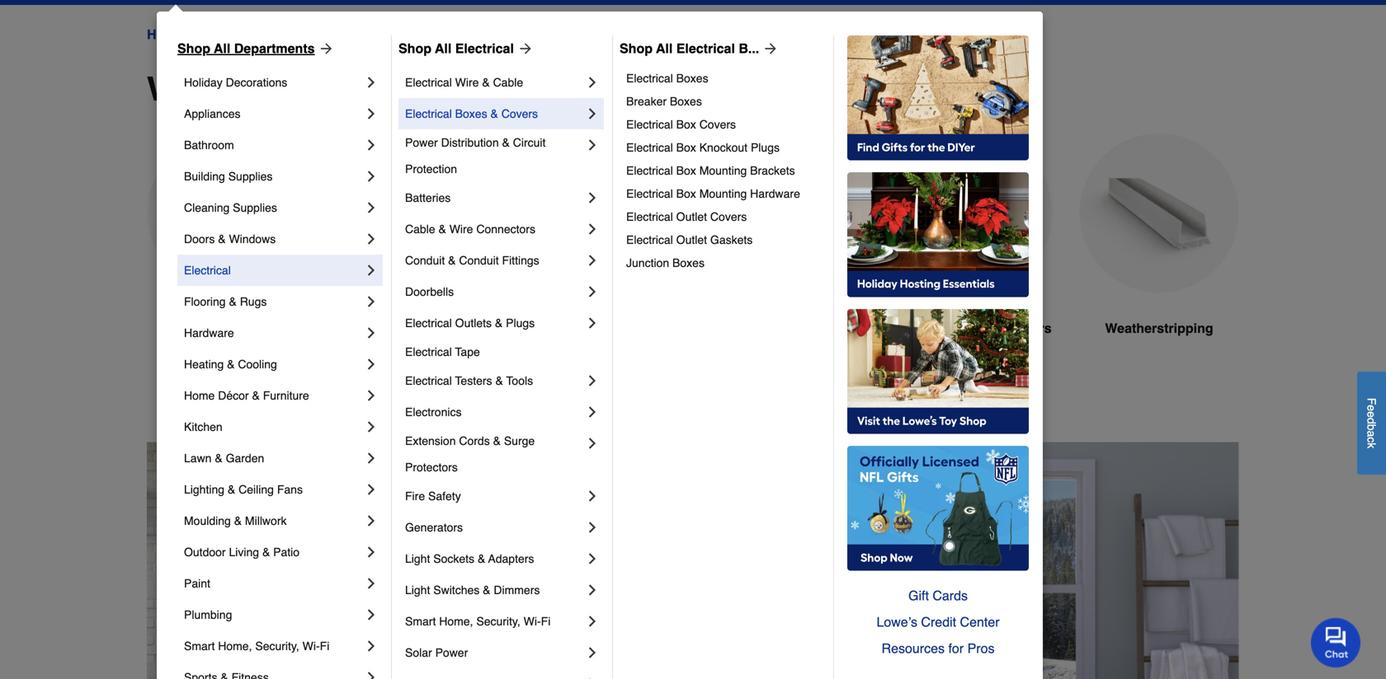 Task type: describe. For each thing, give the bounding box(es) containing it.
chevron right image for electrical boxes & covers
[[584, 106, 601, 122]]

electrical for electrical tape
[[405, 346, 452, 359]]

security, for chevron right icon associated with smart home, security, wi-fi
[[255, 640, 299, 653]]

chevron right image for solar power
[[584, 645, 601, 662]]

electrical boxes
[[626, 72, 708, 85]]

paint
[[184, 578, 210, 591]]

& down departments
[[301, 70, 324, 108]]

& left rugs
[[229, 295, 237, 309]]

fi for chevron right image corresponding to smart home, security, wi-fi
[[541, 616, 551, 629]]

b
[[1365, 424, 1378, 431]]

shop for shop all electrical b...
[[620, 41, 653, 56]]

1 conduit from the left
[[405, 254, 445, 267]]

& left openers
[[985, 321, 994, 336]]

extension cords & surge protectors
[[405, 435, 538, 474]]

interior
[[370, 321, 415, 336]]

cable & wire connectors link
[[405, 214, 584, 245]]

solar
[[405, 647, 432, 660]]

building
[[184, 170, 225, 183]]

doorbells
[[405, 285, 454, 299]]

1 horizontal spatial cable
[[493, 76, 523, 89]]

& up electrical boxes & covers link
[[482, 76, 490, 89]]

2 conduit from the left
[[459, 254, 499, 267]]

resources for pros link
[[847, 636, 1029, 663]]

fire
[[405, 490, 425, 503]]

doors for exterior doors
[[235, 321, 273, 336]]

moulding & millwork link
[[184, 506, 363, 537]]

& right lawn
[[215, 452, 223, 465]]

cleaning supplies
[[184, 201, 277, 215]]

chevron right image for light sockets & adapters
[[584, 551, 601, 568]]

lawn & garden link
[[184, 443, 363, 474]]

1 vertical spatial home,
[[218, 640, 252, 653]]

flooring & rugs link
[[184, 286, 363, 318]]

supplies for cleaning supplies
[[233, 201, 277, 215]]

light for light switches & dimmers
[[405, 584, 430, 597]]

gift cards link
[[847, 583, 1029, 610]]

wire inside electrical wire & cable link
[[455, 76, 479, 89]]

chevron right image for electrical testers & tools
[[584, 373, 601, 389]]

paint link
[[184, 568, 363, 600]]

millwork
[[245, 515, 287, 528]]

& inside 'power distribution & circuit protection'
[[502, 136, 510, 149]]

resources for pros
[[882, 642, 995, 657]]

cable & wire connectors
[[405, 223, 535, 236]]

boxes for electrical boxes & covers
[[455, 107, 487, 120]]

electronics
[[405, 406, 462, 419]]

windows for windows & doors
[[147, 70, 291, 108]]

box for brackets
[[676, 164, 696, 177]]

electrical outlets & plugs
[[405, 317, 535, 330]]

& inside 'link'
[[495, 317, 503, 330]]

chevron right image for cleaning supplies
[[363, 200, 380, 216]]

switches
[[433, 584, 480, 597]]

tape
[[455, 346, 480, 359]]

adapters
[[488, 553, 534, 566]]

pros
[[967, 642, 995, 657]]

fire safety link
[[405, 481, 584, 512]]

gift cards
[[908, 589, 968, 604]]

extension
[[405, 435, 456, 448]]

décor
[[218, 389, 249, 403]]

& left "ceiling"
[[228, 484, 235, 497]]

chevron right image for lighting & ceiling fans
[[363, 482, 380, 498]]

0 horizontal spatial cable
[[405, 223, 435, 236]]

chevron right image for extension cords & surge protectors
[[584, 436, 601, 452]]

shop all departments
[[177, 41, 315, 56]]

electrical box mounting hardware link
[[626, 182, 822, 205]]

fi for chevron right icon associated with smart home, security, wi-fi
[[320, 640, 329, 653]]

arrow right image for shop all departments
[[315, 40, 335, 57]]

boxes for electrical boxes
[[676, 72, 708, 85]]

visit the lowe's toy shop. image
[[847, 309, 1029, 435]]

center
[[960, 615, 1000, 630]]

bathroom
[[184, 139, 234, 152]]

& down electrical wire & cable link
[[491, 107, 498, 120]]

cleaning
[[184, 201, 230, 215]]

generators
[[405, 521, 463, 535]]

chevron right image for smart home, security, wi-fi
[[363, 639, 380, 655]]

doors for interior doors
[[419, 321, 457, 336]]

power inside 'power distribution & circuit protection'
[[405, 136, 438, 149]]

0 vertical spatial smart
[[405, 616, 436, 629]]

& inside extension cords & surge protectors
[[493, 435, 501, 448]]

home link
[[147, 25, 184, 45]]

covers for electrical box covers
[[699, 118, 736, 131]]

chevron right image for lawn & garden
[[363, 451, 380, 467]]

plugs for electrical outlets & plugs
[[506, 317, 535, 330]]

shop for shop all electrical
[[399, 41, 432, 56]]

electrical for electrical outlet covers
[[626, 210, 673, 224]]

resources
[[882, 642, 945, 657]]

wi- for chevron right image corresponding to smart home, security, wi-fi
[[524, 616, 541, 629]]

plugs for electrical box knockout plugs
[[751, 141, 780, 154]]

home décor & furniture
[[184, 389, 309, 403]]

shop all electrical b...
[[620, 41, 759, 56]]

doors for garage doors & openers
[[943, 321, 981, 336]]

holiday
[[184, 76, 223, 89]]

flooring & rugs
[[184, 295, 267, 309]]

fans
[[277, 484, 303, 497]]

interior doors link
[[333, 134, 493, 378]]

chat invite button image
[[1311, 618, 1361, 668]]

mounting for brackets
[[699, 164, 747, 177]]

chevron right image for home décor & furniture
[[363, 388, 380, 404]]

junction boxes
[[626, 257, 705, 270]]

lowe's credit center link
[[847, 610, 1029, 636]]

f
[[1365, 398, 1378, 405]]

light for light sockets & adapters
[[405, 553, 430, 566]]

appliances link
[[184, 98, 363, 130]]

1 vertical spatial power
[[435, 647, 468, 660]]

windows & doors
[[147, 70, 429, 108]]

chevron right image for generators
[[584, 520, 601, 536]]

hardware link
[[184, 318, 363, 349]]

kitchen link
[[184, 412, 363, 443]]

holiday decorations
[[184, 76, 287, 89]]

a black double-hung window with six panes. image
[[520, 134, 680, 293]]

doorbells link
[[405, 276, 584, 308]]

garage
[[894, 321, 939, 336]]

cooling
[[238, 358, 277, 371]]

a barn door with a brown frame, three frosted glass panels, black hardware and a black track. image
[[706, 134, 866, 293]]

electrical outlet gaskets link
[[626, 229, 822, 252]]

protection
[[405, 163, 457, 176]]

electrical boxes & covers
[[405, 107, 538, 120]]

officially licensed n f l gifts. shop now. image
[[847, 446, 1029, 572]]

power distribution & circuit protection
[[405, 136, 549, 176]]

lighting
[[184, 484, 224, 497]]

breaker boxes
[[626, 95, 702, 108]]

batteries link
[[405, 182, 584, 214]]

fire safety
[[405, 490, 461, 503]]

electrical for electrical wire & cable
[[405, 76, 452, 89]]

& down batteries
[[439, 223, 446, 236]]

tools
[[506, 375, 533, 388]]

all for shop all electrical b...
[[656, 41, 673, 56]]

electrical for electrical boxes
[[626, 72, 673, 85]]

chevron right image for doorbells
[[584, 284, 601, 300]]

box for hardware
[[676, 187, 696, 201]]

electrical testers & tools link
[[405, 366, 584, 397]]

lowe's
[[877, 615, 917, 630]]

& left tools
[[495, 375, 503, 388]]

& down 'cable & wire connectors'
[[448, 254, 456, 267]]

a blue six-lite, two-panel, shaker-style exterior door. image
[[147, 134, 307, 293]]

& right 'décor'
[[252, 389, 260, 403]]

electrical tape
[[405, 346, 480, 359]]

smart home, security, wi-fi link for chevron right image corresponding to smart home, security, wi-fi
[[405, 606, 584, 638]]

home décor & furniture link
[[184, 380, 363, 412]]

& down cleaning supplies
[[218, 233, 226, 246]]

chevron right image for moulding & millwork
[[363, 513, 380, 530]]

building supplies
[[184, 170, 273, 183]]

electrical box covers link
[[626, 113, 822, 136]]

patio
[[273, 546, 300, 559]]

electrical box mounting brackets link
[[626, 159, 822, 182]]

d
[[1365, 418, 1378, 424]]

chevron right image for electronics
[[584, 404, 601, 421]]

electrical outlet gaskets
[[626, 234, 753, 247]]

electrical for electrical box knockout plugs
[[626, 141, 673, 154]]

windows link
[[520, 134, 680, 378]]

shop all electrical b... link
[[620, 39, 779, 59]]

& left 'dimmers'
[[483, 584, 491, 597]]

chevron right image for fire safety
[[584, 488, 601, 505]]

1 box from the top
[[676, 118, 696, 131]]

electrical for electrical box mounting hardware
[[626, 187, 673, 201]]

& right sockets on the left bottom
[[478, 553, 485, 566]]



Task type: locate. For each thing, give the bounding box(es) containing it.
exterior doors link
[[147, 134, 307, 378]]

1 vertical spatial wi-
[[303, 640, 320, 653]]

covers up circuit
[[501, 107, 538, 120]]

1 horizontal spatial shop
[[399, 41, 432, 56]]

1 vertical spatial smart
[[184, 640, 215, 653]]

safety
[[428, 490, 461, 503]]

electrical boxes & covers link
[[405, 98, 584, 130]]

0 vertical spatial plugs
[[751, 141, 780, 154]]

heating & cooling link
[[184, 349, 363, 380]]

moulding & millwork
[[184, 515, 287, 528]]

surge
[[504, 435, 535, 448]]

smart down plumbing
[[184, 640, 215, 653]]

electrical for electrical outlets & plugs
[[405, 317, 452, 330]]

holiday hosting essentials. image
[[847, 172, 1029, 298]]

1 horizontal spatial arrow right image
[[759, 40, 779, 57]]

& left patio
[[262, 546, 270, 559]]

& left circuit
[[502, 136, 510, 149]]

plugs up electrical tape link
[[506, 317, 535, 330]]

smart home, security, wi-fi for chevron right icon associated with smart home, security, wi-fi
[[184, 640, 329, 653]]

0 horizontal spatial arrow right image
[[315, 40, 335, 57]]

e up b
[[1365, 412, 1378, 418]]

0 vertical spatial mounting
[[699, 164, 747, 177]]

all up the "electrical boxes"
[[656, 41, 673, 56]]

shop inside shop all electrical link
[[399, 41, 432, 56]]

plugs inside 'link'
[[506, 317, 535, 330]]

find gifts for the diyer. image
[[847, 35, 1029, 161]]

chevron right image for appliances
[[363, 106, 380, 122]]

supplies down building supplies "link"
[[233, 201, 277, 215]]

outdoor
[[184, 546, 226, 559]]

plugs up brackets
[[751, 141, 780, 154]]

0 horizontal spatial shop
[[177, 41, 210, 56]]

chevron right image
[[363, 106, 380, 122], [584, 137, 601, 153], [363, 168, 380, 185], [584, 190, 601, 206], [363, 200, 380, 216], [363, 231, 380, 248], [584, 252, 601, 269], [584, 373, 601, 389], [584, 404, 601, 421], [584, 436, 601, 452], [363, 451, 380, 467], [363, 513, 380, 530], [584, 520, 601, 536], [363, 545, 380, 561], [584, 551, 601, 568], [363, 576, 380, 592], [584, 614, 601, 630], [584, 645, 601, 662], [584, 677, 601, 680]]

moulding
[[184, 515, 231, 528]]

outlet up electrical outlet gaskets
[[676, 210, 707, 224]]

windows down shop all departments
[[147, 70, 291, 108]]

0 horizontal spatial hardware
[[184, 327, 234, 340]]

junction
[[626, 257, 669, 270]]

electrical for electrical box mounting brackets
[[626, 164, 673, 177]]

outlets
[[455, 317, 492, 330]]

home for home
[[147, 27, 184, 42]]

smart home, security, wi-fi for chevron right image corresponding to smart home, security, wi-fi
[[405, 616, 551, 629]]

windows down junction
[[571, 321, 629, 336]]

electronics link
[[405, 397, 584, 428]]

outdoor living & patio
[[184, 546, 300, 559]]

& right cords at bottom
[[493, 435, 501, 448]]

arrow right image
[[315, 40, 335, 57], [759, 40, 779, 57]]

wi- for chevron right icon associated with smart home, security, wi-fi
[[303, 640, 320, 653]]

electrical tape link
[[405, 339, 601, 366]]

electrical inside 'link'
[[405, 317, 452, 330]]

1 vertical spatial outlet
[[676, 234, 707, 247]]

outdoor living & patio link
[[184, 537, 363, 568]]

1 vertical spatial mounting
[[699, 187, 747, 201]]

covers up knockout
[[699, 118, 736, 131]]

breaker boxes link
[[626, 90, 822, 113]]

chevron right image for doors & windows
[[363, 231, 380, 248]]

hardware down flooring on the top of page
[[184, 327, 234, 340]]

1 mounting from the top
[[699, 164, 747, 177]]

fi down 'light switches & dimmers' link
[[541, 616, 551, 629]]

testers
[[455, 375, 492, 388]]

all for shop all electrical
[[435, 41, 452, 56]]

3 box from the top
[[676, 164, 696, 177]]

plumbing link
[[184, 600, 363, 631]]

wire up electrical boxes & covers
[[455, 76, 479, 89]]

home, down switches
[[439, 616, 473, 629]]

home for home décor & furniture
[[184, 389, 215, 403]]

covers
[[501, 107, 538, 120], [699, 118, 736, 131], [710, 210, 747, 224]]

1 vertical spatial hardware
[[184, 327, 234, 340]]

chevron right image for plumbing
[[363, 607, 380, 624]]

chevron right image for bathroom
[[363, 137, 380, 153]]

power up the "protection"
[[405, 136, 438, 149]]

windows down cleaning supplies link
[[229, 233, 276, 246]]

1 outlet from the top
[[676, 210, 707, 224]]

smart home, security, wi-fi down light switches & dimmers
[[405, 616, 551, 629]]

lawn & garden
[[184, 452, 264, 465]]

all for shop all departments
[[214, 41, 230, 56]]

1 horizontal spatial smart home, security, wi-fi
[[405, 616, 551, 629]]

0 horizontal spatial smart
[[184, 640, 215, 653]]

covers up gaskets on the right top
[[710, 210, 747, 224]]

arrow right image up windows & doors
[[315, 40, 335, 57]]

smart home, security, wi-fi link for chevron right icon associated with smart home, security, wi-fi
[[184, 631, 363, 663]]

shop all departments link
[[177, 39, 335, 59]]

holiday decorations link
[[184, 67, 363, 98]]

1 horizontal spatial plugs
[[751, 141, 780, 154]]

boxes down electrical outlet gaskets
[[672, 257, 705, 270]]

1 vertical spatial security,
[[255, 640, 299, 653]]

shop up the holiday
[[177, 41, 210, 56]]

all up holiday decorations
[[214, 41, 230, 56]]

2 horizontal spatial all
[[656, 41, 673, 56]]

chevron right image for conduit & conduit fittings
[[584, 252, 601, 269]]

chevron right image for batteries
[[584, 190, 601, 206]]

conduit & conduit fittings link
[[405, 245, 584, 276]]

& left millwork
[[234, 515, 242, 528]]

cable down batteries
[[405, 223, 435, 236]]

chevron right image for electrical outlets & plugs
[[584, 315, 601, 332]]

electrical for electrical testers & tools
[[405, 375, 452, 388]]

1 horizontal spatial home,
[[439, 616, 473, 629]]

outlet for covers
[[676, 210, 707, 224]]

chevron right image for flooring & rugs
[[363, 294, 380, 310]]

chevron right image for kitchen
[[363, 419, 380, 436]]

smart home, security, wi-fi link down paint link
[[184, 631, 363, 663]]

advertisement region
[[147, 443, 1239, 680]]

mounting
[[699, 164, 747, 177], [699, 187, 747, 201]]

1 all from the left
[[214, 41, 230, 56]]

power right the solar
[[435, 647, 468, 660]]

wi- down the plumbing link
[[303, 640, 320, 653]]

conduit down 'cable & wire connectors'
[[459, 254, 499, 267]]

chevron right image for building supplies
[[363, 168, 380, 185]]

shop inside shop all electrical b... link
[[620, 41, 653, 56]]

& left cooling
[[227, 358, 235, 371]]

f e e d b a c k button
[[1357, 372, 1386, 475]]

smart home, security, wi-fi link down light switches & dimmers
[[405, 606, 584, 638]]

openers
[[998, 321, 1052, 336]]

home, down plumbing
[[218, 640, 252, 653]]

lighting & ceiling fans link
[[184, 474, 363, 506]]

wire inside cable & wire connectors link
[[449, 223, 473, 236]]

boxes up distribution
[[455, 107, 487, 120]]

electrical for electrical boxes & covers
[[405, 107, 452, 120]]

& right outlets
[[495, 317, 503, 330]]

cards
[[933, 589, 968, 604]]

0 vertical spatial fi
[[541, 616, 551, 629]]

outlet down electrical outlet covers
[[676, 234, 707, 247]]

2 outlet from the top
[[676, 234, 707, 247]]

box for plugs
[[676, 141, 696, 154]]

2 all from the left
[[435, 41, 452, 56]]

1 vertical spatial wire
[[449, 223, 473, 236]]

2 e from the top
[[1365, 412, 1378, 418]]

smart home, security, wi-fi down the plumbing link
[[184, 640, 329, 653]]

0 horizontal spatial fi
[[320, 640, 329, 653]]

2 vertical spatial windows
[[571, 321, 629, 336]]

gift
[[908, 589, 929, 604]]

supplies up cleaning supplies
[[228, 170, 273, 183]]

chevron right image for cable & wire connectors
[[584, 221, 601, 238]]

chevron right image for holiday decorations
[[363, 74, 380, 91]]

security, up 'solar power' link
[[476, 616, 520, 629]]

2 mounting from the top
[[699, 187, 747, 201]]

solar power
[[405, 647, 468, 660]]

2 box from the top
[[676, 141, 696, 154]]

kitchen
[[184, 421, 223, 434]]

conduit & conduit fittings
[[405, 254, 539, 267]]

outlet
[[676, 210, 707, 224], [676, 234, 707, 247]]

rugs
[[240, 295, 267, 309]]

electrical testers & tools
[[405, 375, 533, 388]]

4 box from the top
[[676, 187, 696, 201]]

mounting down electrical box mounting brackets link
[[699, 187, 747, 201]]

hardware inside "link"
[[184, 327, 234, 340]]

1 shop from the left
[[177, 41, 210, 56]]

outlet for gaskets
[[676, 234, 707, 247]]

0 vertical spatial windows
[[147, 70, 291, 108]]

wire
[[455, 76, 479, 89], [449, 223, 473, 236]]

electrical box knockout plugs link
[[626, 136, 822, 159]]

0 vertical spatial wire
[[455, 76, 479, 89]]

boxes down shop all electrical b... on the top of page
[[676, 72, 708, 85]]

electrical wire & cable link
[[405, 67, 584, 98]]

c
[[1365, 437, 1378, 443]]

0 vertical spatial home,
[[439, 616, 473, 629]]

security, for chevron right image corresponding to smart home, security, wi-fi
[[476, 616, 520, 629]]

chevron right image for hardware
[[363, 325, 380, 342]]

2 arrow right image from the left
[[759, 40, 779, 57]]

0 horizontal spatial wi-
[[303, 640, 320, 653]]

shop up electrical wire & cable
[[399, 41, 432, 56]]

breaker
[[626, 95, 667, 108]]

hardware down brackets
[[750, 187, 800, 201]]

exterior
[[181, 321, 231, 336]]

electrical link
[[184, 255, 363, 286]]

boxes for junction boxes
[[672, 257, 705, 270]]

electrical for electrical outlet gaskets
[[626, 234, 673, 247]]

circuit
[[513, 136, 546, 149]]

0 horizontal spatial all
[[214, 41, 230, 56]]

0 vertical spatial smart home, security, wi-fi
[[405, 616, 551, 629]]

covers for electrical outlet covers
[[710, 210, 747, 224]]

2 shop from the left
[[399, 41, 432, 56]]

1 vertical spatial smart home, security, wi-fi
[[184, 640, 329, 653]]

boxes
[[676, 72, 708, 85], [670, 95, 702, 108], [455, 107, 487, 120], [672, 257, 705, 270]]

arrow right image up electrical boxes link
[[759, 40, 779, 57]]

chevron right image for smart home, security, wi-fi
[[584, 614, 601, 630]]

2 horizontal spatial shop
[[620, 41, 653, 56]]

boxes for breaker boxes
[[670, 95, 702, 108]]

None search field
[[522, 0, 972, 7]]

supplies
[[228, 170, 273, 183], [233, 201, 277, 215]]

furniture
[[263, 389, 309, 403]]

0 vertical spatial outlet
[[676, 210, 707, 224]]

shop up the "electrical boxes"
[[620, 41, 653, 56]]

1 vertical spatial light
[[405, 584, 430, 597]]

fi down the plumbing link
[[320, 640, 329, 653]]

e
[[1365, 405, 1378, 412], [1365, 412, 1378, 418]]

a piece of white weatherstripping. image
[[1079, 134, 1239, 293]]

smart
[[405, 616, 436, 629], [184, 640, 215, 653]]

weatherstripping link
[[1079, 134, 1239, 378]]

lawn
[[184, 452, 212, 465]]

0 vertical spatial hardware
[[750, 187, 800, 201]]

supplies inside "link"
[[228, 170, 273, 183]]

electrical box mounting hardware
[[626, 187, 800, 201]]

electrical outlets & plugs link
[[405, 308, 584, 339]]

1 vertical spatial supplies
[[233, 201, 277, 215]]

chevron right image for heating & cooling
[[363, 356, 380, 373]]

0 horizontal spatial conduit
[[405, 254, 445, 267]]

power distribution & circuit protection link
[[405, 130, 584, 182]]

0 horizontal spatial smart home, security, wi-fi link
[[184, 631, 363, 663]]

knockout
[[699, 141, 748, 154]]

arrow right image for shop all electrical b...
[[759, 40, 779, 57]]

0 vertical spatial power
[[405, 136, 438, 149]]

1 vertical spatial fi
[[320, 640, 329, 653]]

mounting for hardware
[[699, 187, 747, 201]]

f e e d b a c k
[[1365, 398, 1378, 449]]

plumbing
[[184, 609, 232, 622]]

chevron right image for outdoor living & patio
[[363, 545, 380, 561]]

box down 'electrical box knockout plugs' at the top of page
[[676, 164, 696, 177]]

1 horizontal spatial fi
[[541, 616, 551, 629]]

a blue chamberlain garage door opener with two white light panels. image
[[893, 134, 1053, 293]]

chevron right image for light switches & dimmers
[[584, 583, 601, 599]]

1 e from the top
[[1365, 405, 1378, 412]]

3 all from the left
[[656, 41, 673, 56]]

1 vertical spatial home
[[184, 389, 215, 403]]

garage doors & openers
[[894, 321, 1052, 336]]

chevron right image for electrical
[[363, 262, 380, 279]]

0 vertical spatial wi-
[[524, 616, 541, 629]]

e up d
[[1365, 405, 1378, 412]]

ceiling
[[239, 484, 274, 497]]

1 horizontal spatial wi-
[[524, 616, 541, 629]]

1 vertical spatial plugs
[[506, 317, 535, 330]]

mounting down knockout
[[699, 164, 747, 177]]

electrical for electrical box covers
[[626, 118, 673, 131]]

chevron right image
[[363, 74, 380, 91], [584, 74, 601, 91], [584, 106, 601, 122], [363, 137, 380, 153], [584, 221, 601, 238], [363, 262, 380, 279], [584, 284, 601, 300], [363, 294, 380, 310], [584, 315, 601, 332], [363, 325, 380, 342], [363, 356, 380, 373], [363, 388, 380, 404], [363, 419, 380, 436], [363, 482, 380, 498], [584, 488, 601, 505], [584, 583, 601, 599], [363, 607, 380, 624], [363, 639, 380, 655], [363, 670, 380, 680]]

arrow right image inside shop all electrical b... link
[[759, 40, 779, 57]]

light switches & dimmers link
[[405, 575, 584, 606]]

1 horizontal spatial all
[[435, 41, 452, 56]]

smart up the solar
[[405, 616, 436, 629]]

garage doors & openers link
[[893, 134, 1053, 378]]

light left switches
[[405, 584, 430, 597]]

0 vertical spatial security,
[[476, 616, 520, 629]]

all up electrical wire & cable
[[435, 41, 452, 56]]

0 vertical spatial home
[[147, 27, 184, 42]]

1 arrow right image from the left
[[315, 40, 335, 57]]

doors & windows
[[184, 233, 276, 246]]

0 vertical spatial light
[[405, 553, 430, 566]]

box down "electrical box covers"
[[676, 141, 696, 154]]

protectors
[[405, 461, 458, 474]]

3 shop from the left
[[620, 41, 653, 56]]

0 horizontal spatial plugs
[[506, 317, 535, 330]]

0 vertical spatial supplies
[[228, 170, 273, 183]]

1 vertical spatial windows
[[229, 233, 276, 246]]

fi
[[541, 616, 551, 629], [320, 640, 329, 653]]

doors & windows link
[[184, 224, 363, 255]]

cords
[[459, 435, 490, 448]]

1 horizontal spatial smart
[[405, 616, 436, 629]]

1 light from the top
[[405, 553, 430, 566]]

shop inside shop all departments link
[[177, 41, 210, 56]]

cleaning supplies link
[[184, 192, 363, 224]]

0 horizontal spatial home
[[147, 27, 184, 42]]

shop for shop all departments
[[177, 41, 210, 56]]

chevron right image for power distribution & circuit protection
[[584, 137, 601, 153]]

wi- down 'dimmers'
[[524, 616, 541, 629]]

2 light from the top
[[405, 584, 430, 597]]

chevron right image for paint
[[363, 576, 380, 592]]

arrow right image
[[514, 40, 534, 57]]

sockets
[[433, 553, 474, 566]]

cable up electrical boxes & covers link
[[493, 76, 523, 89]]

shop all electrical link
[[399, 39, 534, 59]]

boxes up "electrical box covers"
[[670, 95, 702, 108]]

home inside home décor & furniture link
[[184, 389, 215, 403]]

wire up conduit & conduit fittings
[[449, 223, 473, 236]]

box up 'electrical box knockout plugs' at the top of page
[[676, 118, 696, 131]]

weatherstripping
[[1105, 321, 1213, 336]]

1 horizontal spatial security,
[[476, 616, 520, 629]]

a white three-panel, craftsman-style, prehung interior door with doorframe and hinges. image
[[333, 134, 493, 293]]

light switches & dimmers
[[405, 584, 540, 597]]

0 horizontal spatial security,
[[255, 640, 299, 653]]

1 horizontal spatial hardware
[[750, 187, 800, 201]]

conduit up doorbells
[[405, 254, 445, 267]]

solar power link
[[405, 638, 584, 669]]

1 horizontal spatial conduit
[[459, 254, 499, 267]]

light down 'generators'
[[405, 553, 430, 566]]

generators link
[[405, 512, 584, 544]]

chevron right image for electrical wire & cable
[[584, 74, 601, 91]]

0 vertical spatial cable
[[493, 76, 523, 89]]

shop
[[177, 41, 210, 56], [399, 41, 432, 56], [620, 41, 653, 56]]

1 vertical spatial cable
[[405, 223, 435, 236]]

box up electrical outlet covers
[[676, 187, 696, 201]]

0 horizontal spatial home,
[[218, 640, 252, 653]]

distribution
[[441, 136, 499, 149]]

windows for windows
[[571, 321, 629, 336]]

arrow right image inside shop all departments link
[[315, 40, 335, 57]]

departments
[[234, 41, 315, 56]]

supplies for building supplies
[[228, 170, 273, 183]]

batteries
[[405, 191, 451, 205]]

1 horizontal spatial home
[[184, 389, 215, 403]]

0 horizontal spatial smart home, security, wi-fi
[[184, 640, 329, 653]]

box
[[676, 118, 696, 131], [676, 141, 696, 154], [676, 164, 696, 177], [676, 187, 696, 201]]

1 horizontal spatial smart home, security, wi-fi link
[[405, 606, 584, 638]]

security, down the plumbing link
[[255, 640, 299, 653]]

& inside 'link'
[[262, 546, 270, 559]]



Task type: vqa. For each thing, say whether or not it's contained in the screenshot.
(For
no



